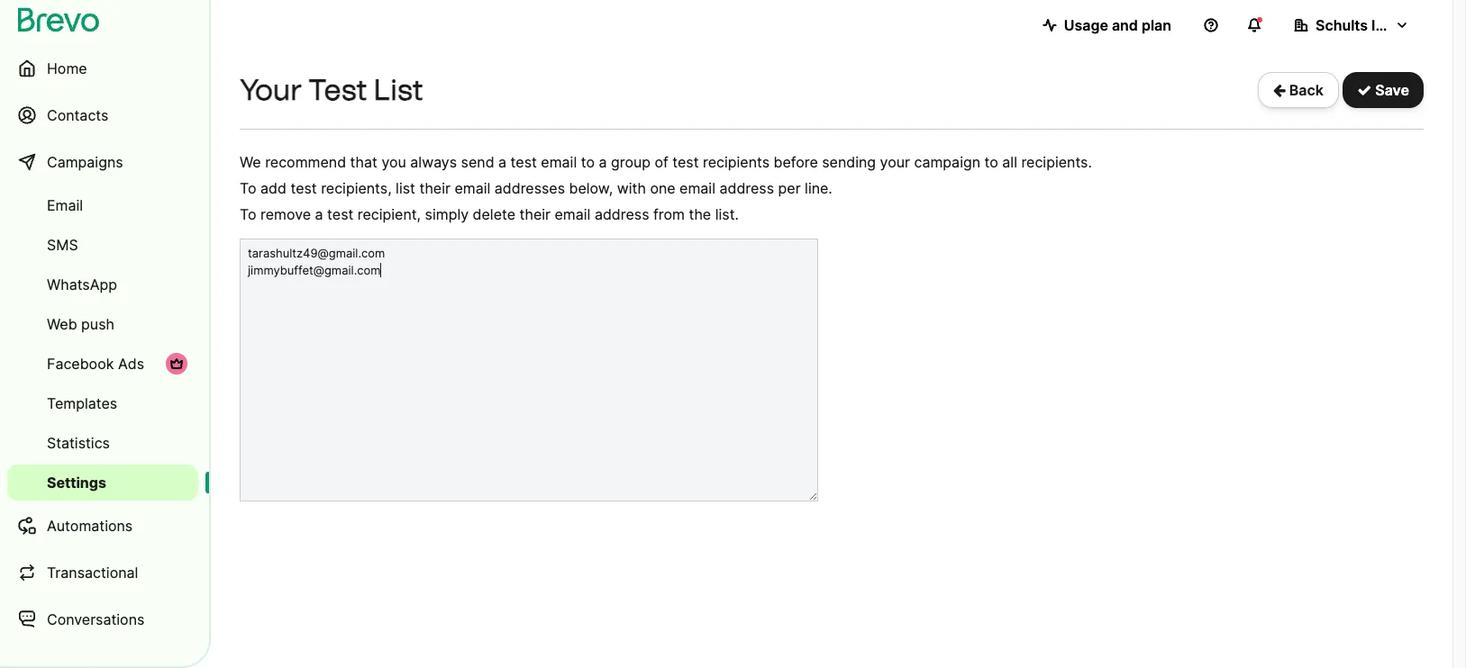 Task type: vqa. For each thing, say whether or not it's contained in the screenshot.
Facebook Ads
yes



Task type: locate. For each thing, give the bounding box(es) containing it.
to
[[581, 153, 595, 171], [984, 153, 998, 171]]

to up below, on the left
[[581, 153, 595, 171]]

to left all
[[984, 153, 998, 171]]

a right send
[[498, 153, 507, 171]]

list
[[374, 73, 423, 107]]

your
[[240, 73, 302, 107]]

contacts link
[[7, 94, 198, 137]]

email down send
[[455, 179, 490, 197]]

0 horizontal spatial a
[[315, 205, 323, 223]]

email up addresses on the top left of the page
[[541, 153, 577, 171]]

of
[[655, 153, 668, 171]]

schults
[[1316, 16, 1368, 34]]

line.
[[805, 179, 832, 197]]

test
[[308, 73, 367, 107]]

their down always
[[419, 179, 450, 197]]

their down addresses on the top left of the page
[[520, 205, 551, 223]]

0 vertical spatial their
[[419, 179, 450, 197]]

1 vertical spatial address
[[595, 205, 649, 223]]

address down with
[[595, 205, 649, 223]]

1 vertical spatial to
[[240, 205, 256, 223]]

campaigns
[[47, 153, 123, 171]]

test up addresses on the top left of the page
[[511, 153, 537, 171]]

conversations
[[47, 611, 145, 629]]

always
[[410, 153, 457, 171]]

address
[[719, 179, 774, 197], [595, 205, 649, 223]]

back button
[[1258, 72, 1339, 108]]

with
[[617, 179, 646, 197]]

web push
[[47, 315, 114, 333]]

addresses
[[494, 179, 565, 197]]

email down below, on the left
[[555, 205, 591, 223]]

back
[[1286, 81, 1324, 99]]

remove
[[260, 205, 311, 223]]

the
[[689, 205, 711, 223]]

test
[[511, 153, 537, 171], [673, 153, 699, 171], [291, 179, 317, 197], [327, 205, 354, 223]]

a
[[498, 153, 507, 171], [599, 153, 607, 171], [315, 205, 323, 223]]

whatsapp
[[47, 276, 117, 294]]

to
[[240, 179, 256, 197], [240, 205, 256, 223]]

settings
[[47, 474, 106, 492]]

web
[[47, 315, 77, 333]]

0 horizontal spatial address
[[595, 205, 649, 223]]

save button
[[1343, 72, 1424, 108]]

campaign
[[914, 153, 980, 171]]

email
[[47, 196, 83, 214]]

usage and plan
[[1064, 16, 1171, 34]]

recommend
[[265, 153, 346, 171]]

you
[[382, 153, 406, 171]]

delete
[[473, 205, 515, 223]]

we recommend that you always send a test email to a group of test recipients before sending your campaign to all recipients. to add test recipients, list their email addresses below, with one email address per line. to remove a test recipient, simply delete their email address from the list.
[[240, 153, 1092, 223]]

a left group
[[599, 153, 607, 171]]

save
[[1372, 81, 1409, 99]]

settings link
[[7, 465, 198, 501]]

your test list
[[240, 73, 423, 107]]

1 to from the top
[[240, 179, 256, 197]]

1 vertical spatial their
[[520, 205, 551, 223]]

add
[[260, 179, 286, 197]]

0 vertical spatial address
[[719, 179, 774, 197]]

inc
[[1372, 16, 1393, 34]]

their
[[419, 179, 450, 197], [520, 205, 551, 223]]

facebook ads
[[47, 355, 144, 373]]

to left remove
[[240, 205, 256, 223]]

email
[[541, 153, 577, 171], [455, 179, 490, 197], [680, 179, 715, 197], [555, 205, 591, 223]]

transactional
[[47, 564, 138, 582]]

schults inc button
[[1280, 7, 1424, 43]]

2 horizontal spatial a
[[599, 153, 607, 171]]

before
[[774, 153, 818, 171]]

2 to from the top
[[240, 205, 256, 223]]

statistics
[[47, 434, 110, 452]]

0 vertical spatial to
[[240, 179, 256, 197]]

automations
[[47, 517, 133, 535]]

facebook ads link
[[7, 346, 198, 382]]

sms link
[[7, 227, 198, 263]]

usage and plan button
[[1028, 7, 1186, 43]]

1 horizontal spatial to
[[984, 153, 998, 171]]

1 horizontal spatial their
[[520, 205, 551, 223]]

per
[[778, 179, 801, 197]]

to left add
[[240, 179, 256, 197]]

0 horizontal spatial to
[[581, 153, 595, 171]]

test down recipients,
[[327, 205, 354, 223]]

test right of
[[673, 153, 699, 171]]

statistics link
[[7, 425, 198, 461]]

we
[[240, 153, 261, 171]]

a right remove
[[315, 205, 323, 223]]

address down recipients
[[719, 179, 774, 197]]



Task type: describe. For each thing, give the bounding box(es) containing it.
2 to from the left
[[984, 153, 998, 171]]

below,
[[569, 179, 613, 197]]

group
[[611, 153, 651, 171]]

recipients
[[703, 153, 770, 171]]

schults inc
[[1316, 16, 1393, 34]]

from
[[653, 205, 685, 223]]

one
[[650, 179, 675, 197]]

test down recommend
[[291, 179, 317, 197]]

email link
[[7, 187, 198, 223]]

check image
[[1357, 83, 1372, 97]]

contacts
[[47, 106, 108, 124]]

1 horizontal spatial address
[[719, 179, 774, 197]]

conversations link
[[7, 598, 198, 642]]

ads
[[118, 355, 144, 373]]

campaigns link
[[7, 141, 198, 184]]

templates
[[47, 395, 117, 413]]

all
[[1002, 153, 1017, 171]]

recipient,
[[358, 205, 421, 223]]

simply
[[425, 205, 469, 223]]

list
[[396, 179, 415, 197]]

sending
[[822, 153, 876, 171]]

plan
[[1142, 16, 1171, 34]]

recipients.
[[1021, 153, 1092, 171]]

list.
[[715, 205, 739, 223]]

templates link
[[7, 386, 198, 422]]

web push link
[[7, 306, 198, 342]]

1 to from the left
[[581, 153, 595, 171]]

automations link
[[7, 505, 198, 548]]

tarashultz49@gmail.com text field
[[240, 239, 818, 502]]

recipients,
[[321, 179, 392, 197]]

usage
[[1064, 16, 1108, 34]]

sms
[[47, 236, 78, 254]]

push
[[81, 315, 114, 333]]

1 horizontal spatial a
[[498, 153, 507, 171]]

home
[[47, 59, 87, 77]]

and
[[1112, 16, 1138, 34]]

that
[[350, 153, 377, 171]]

whatsapp link
[[7, 267, 198, 303]]

send
[[461, 153, 494, 171]]

your
[[880, 153, 910, 171]]

home link
[[7, 47, 198, 90]]

arrow left image
[[1273, 83, 1286, 97]]

left___rvooi image
[[169, 357, 184, 371]]

email up the
[[680, 179, 715, 197]]

facebook
[[47, 355, 114, 373]]

transactional link
[[7, 551, 198, 595]]

0 horizontal spatial their
[[419, 179, 450, 197]]



